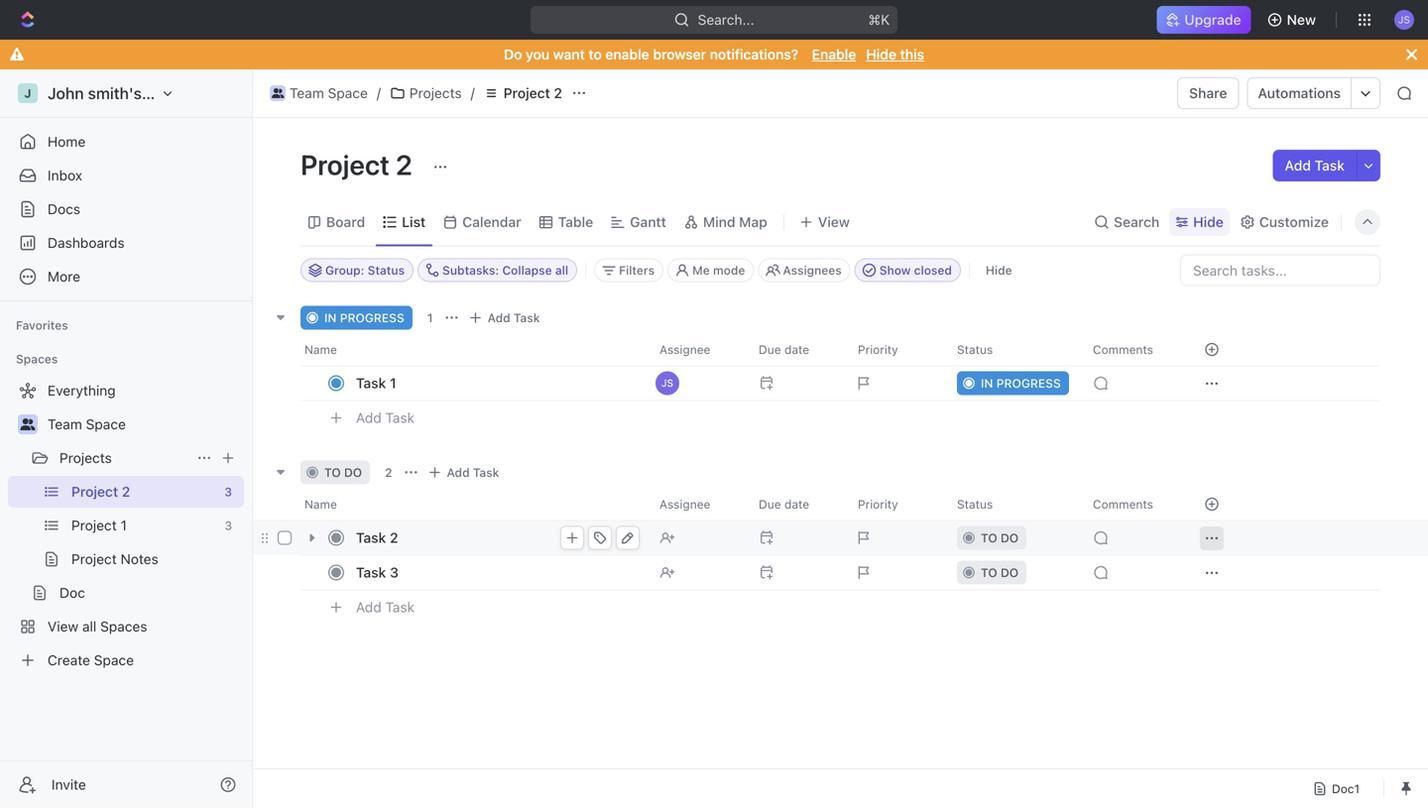 Task type: describe. For each thing, give the bounding box(es) containing it.
add task button down task 3
[[347, 596, 423, 620]]

create space
[[48, 652, 134, 669]]

hide button
[[978, 258, 1021, 282]]

add task button up "task 2" link
[[423, 461, 507, 485]]

closed
[[914, 263, 952, 277]]

notes
[[121, 551, 159, 568]]

search button
[[1089, 208, 1166, 236]]

mode
[[713, 263, 746, 277]]

home link
[[8, 126, 244, 158]]

3 for project 2
[[225, 485, 232, 499]]

me mode button
[[668, 258, 755, 282]]

assignees button
[[758, 258, 851, 282]]

share
[[1190, 85, 1228, 101]]

⌘k
[[869, 11, 890, 28]]

show
[[880, 263, 911, 277]]

due date button for 2
[[747, 489, 846, 520]]

dashboards link
[[8, 227, 244, 259]]

1 vertical spatial space
[[86, 416, 126, 433]]

map
[[739, 214, 768, 230]]

1 horizontal spatial team space
[[290, 85, 368, 101]]

all inside sidebar navigation
[[82, 619, 97, 635]]

due for 1
[[759, 343, 781, 357]]

list link
[[398, 208, 426, 236]]

assignee for 1
[[660, 343, 711, 357]]

add up customize
[[1285, 157, 1312, 174]]

filters
[[619, 263, 655, 277]]

search
[[1114, 214, 1160, 230]]

assignee for 2
[[660, 498, 711, 511]]

project 1
[[71, 517, 127, 534]]

due for 2
[[759, 498, 781, 511]]

mind map link
[[699, 208, 768, 236]]

me mode
[[693, 263, 746, 277]]

task 3
[[356, 565, 399, 581]]

view button
[[793, 208, 857, 236]]

comments button for 1
[[1082, 334, 1181, 366]]

0 horizontal spatial progress
[[340, 311, 405, 325]]

table
[[558, 214, 594, 230]]

more button
[[8, 261, 244, 293]]

project up the project 1 on the bottom left of page
[[71, 484, 118, 500]]

2 to do button from the top
[[946, 555, 1082, 591]]

1 to do button from the top
[[946, 520, 1082, 556]]

new
[[1288, 11, 1317, 28]]

project 1 link
[[71, 510, 217, 542]]

js for right js dropdown button
[[1399, 14, 1411, 25]]

1 vertical spatial do
[[1001, 531, 1019, 545]]

add task button up customize
[[1274, 150, 1357, 182]]

subtasks:
[[443, 263, 499, 277]]

task 2
[[356, 530, 398, 546]]

this
[[901, 46, 925, 63]]

customize button
[[1234, 208, 1336, 236]]

favorites button
[[8, 314, 76, 337]]

tree inside sidebar navigation
[[8, 375, 244, 677]]

inbox
[[48, 167, 82, 184]]

user group image
[[272, 88, 284, 98]]

0 vertical spatial status
[[368, 263, 405, 277]]

sidebar navigation
[[0, 69, 257, 809]]

name button for 2
[[301, 489, 648, 520]]

1 vertical spatial project 2 link
[[71, 476, 217, 508]]

show closed
[[880, 263, 952, 277]]

2 vertical spatial 3
[[390, 565, 399, 581]]

hide button
[[1170, 208, 1230, 236]]

0 vertical spatial team space link
[[265, 81, 373, 105]]

date for 1
[[785, 343, 810, 357]]

dashboards
[[48, 235, 125, 251]]

mind
[[703, 214, 736, 230]]

john
[[48, 84, 84, 103]]

gantt
[[630, 214, 667, 230]]

0 vertical spatial to do
[[324, 466, 362, 480]]

enable
[[606, 46, 650, 63]]

add task button down subtasks: collapse all
[[464, 306, 548, 330]]

status button for 1
[[946, 334, 1082, 366]]

team inside sidebar navigation
[[48, 416, 82, 433]]

notifications?
[[710, 46, 799, 63]]

1 horizontal spatial projects link
[[385, 81, 467, 105]]

want
[[553, 46, 585, 63]]

doc link
[[60, 577, 240, 609]]

show closed button
[[855, 258, 961, 282]]

comments for 2
[[1093, 498, 1154, 511]]

view for view all spaces
[[48, 619, 79, 635]]

filters button
[[594, 258, 664, 282]]

projects inside sidebar navigation
[[60, 450, 112, 466]]

status for 1
[[958, 343, 994, 357]]

browser
[[653, 46, 706, 63]]

table link
[[554, 208, 594, 236]]

favorites
[[16, 319, 68, 332]]

Search tasks... text field
[[1182, 256, 1380, 285]]

j
[[24, 86, 31, 100]]

docs
[[48, 201, 80, 217]]

create
[[48, 652, 90, 669]]

view all spaces link
[[8, 611, 240, 643]]

everything link
[[8, 375, 240, 407]]

2 vertical spatial do
[[1001, 566, 1019, 580]]

0 horizontal spatial js button
[[648, 366, 747, 401]]

automations
[[1259, 85, 1342, 101]]

do you want to enable browser notifications? enable hide this
[[504, 46, 925, 63]]

comments button for 2
[[1082, 489, 1181, 520]]

customize
[[1260, 214, 1330, 230]]

0 horizontal spatial hide
[[867, 46, 897, 63]]

name button for 1
[[301, 334, 648, 366]]

task inside the task 3 link
[[356, 565, 386, 581]]

project down the project 1 on the bottom left of page
[[71, 551, 117, 568]]

calendar link
[[459, 208, 522, 236]]

project 2 inside sidebar navigation
[[71, 484, 130, 500]]

assignees
[[783, 263, 842, 277]]

3 for project 1
[[225, 519, 232, 533]]

you
[[526, 46, 550, 63]]

project down you
[[504, 85, 550, 101]]

2 up list "link"
[[396, 148, 413, 181]]

me
[[693, 263, 710, 277]]



Task type: locate. For each thing, give the bounding box(es) containing it.
0 horizontal spatial team space
[[48, 416, 126, 433]]

1 vertical spatial js
[[662, 378, 674, 389]]

priority
[[858, 343, 899, 357], [858, 498, 899, 511]]

task 1 link
[[351, 369, 644, 398]]

priority button
[[846, 334, 946, 366], [846, 489, 946, 520]]

collapse
[[503, 263, 552, 277]]

add down subtasks: collapse all
[[488, 311, 511, 325]]

view inside button
[[818, 214, 850, 230]]

0 vertical spatial spaces
[[16, 352, 58, 366]]

js button
[[1389, 4, 1421, 36], [648, 366, 747, 401]]

1 comments from the top
[[1093, 343, 1154, 357]]

2 up project 1 link
[[122, 484, 130, 500]]

1 horizontal spatial team space link
[[265, 81, 373, 105]]

status button
[[946, 334, 1082, 366], [946, 489, 1082, 520]]

priority for 2
[[858, 498, 899, 511]]

2 horizontal spatial 1
[[427, 311, 433, 325]]

project 2 link down do
[[479, 81, 568, 105]]

in progress
[[324, 311, 405, 325], [981, 377, 1061, 390]]

0 vertical spatial due date
[[759, 343, 810, 357]]

1 inside sidebar navigation
[[121, 517, 127, 534]]

spaces down "favorites" button
[[16, 352, 58, 366]]

project up project notes
[[71, 517, 117, 534]]

0 vertical spatial all
[[556, 263, 569, 277]]

1 for task 1
[[390, 375, 397, 391]]

hide right closed
[[986, 263, 1013, 277]]

0 vertical spatial projects
[[410, 85, 462, 101]]

1 horizontal spatial js button
[[1389, 4, 1421, 36]]

add task down subtasks: collapse all
[[488, 311, 540, 325]]

team space down everything
[[48, 416, 126, 433]]

1 due from the top
[[759, 343, 781, 357]]

projects link inside sidebar navigation
[[60, 443, 189, 474]]

1 priority button from the top
[[846, 334, 946, 366]]

hide
[[867, 46, 897, 63], [1194, 214, 1224, 230], [986, 263, 1013, 277]]

1 vertical spatial in progress
[[981, 377, 1061, 390]]

add up "task 2" link
[[447, 466, 470, 480]]

doc
[[60, 585, 85, 601]]

0 vertical spatial assignee button
[[648, 334, 747, 366]]

priority button for 2
[[846, 489, 946, 520]]

everything
[[48, 383, 116, 399]]

group: status
[[325, 263, 405, 277]]

0 vertical spatial date
[[785, 343, 810, 357]]

0 vertical spatial js
[[1399, 14, 1411, 25]]

tree
[[8, 375, 244, 677]]

1 vertical spatial js button
[[648, 366, 747, 401]]

1 vertical spatial 3
[[225, 519, 232, 533]]

add task up "task 2" link
[[447, 466, 500, 480]]

view up 'assignees'
[[818, 214, 850, 230]]

0 horizontal spatial 1
[[121, 517, 127, 534]]

hide inside dropdown button
[[1194, 214, 1224, 230]]

all up create space
[[82, 619, 97, 635]]

2 date from the top
[[785, 498, 810, 511]]

1 horizontal spatial spaces
[[100, 619, 147, 635]]

project up board
[[301, 148, 390, 181]]

status button for 2
[[946, 489, 1082, 520]]

1 vertical spatial due date button
[[747, 489, 846, 520]]

0 vertical spatial in progress
[[324, 311, 405, 325]]

team right user group image
[[290, 85, 324, 101]]

0 vertical spatial project 2
[[504, 85, 563, 101]]

2 due from the top
[[759, 498, 781, 511]]

0 horizontal spatial /
[[377, 85, 381, 101]]

1 due date button from the top
[[747, 334, 846, 366]]

assignee button for 2
[[648, 489, 747, 520]]

0 horizontal spatial team
[[48, 416, 82, 433]]

0 horizontal spatial projects
[[60, 450, 112, 466]]

due date for 1
[[759, 343, 810, 357]]

2 up task 3
[[390, 530, 398, 546]]

1 vertical spatial name
[[305, 498, 337, 511]]

due date button for 1
[[747, 334, 846, 366]]

to
[[589, 46, 602, 63], [324, 466, 341, 480], [981, 531, 998, 545], [981, 566, 998, 580]]

name button up "task 2" link
[[301, 489, 648, 520]]

name button
[[301, 334, 648, 366], [301, 489, 648, 520]]

task 2 link
[[351, 524, 644, 553]]

1 vertical spatial due date
[[759, 498, 810, 511]]

do
[[344, 466, 362, 480], [1001, 531, 1019, 545], [1001, 566, 1019, 580]]

2 name button from the top
[[301, 489, 648, 520]]

0 vertical spatial name button
[[301, 334, 648, 366]]

name for in progress
[[305, 343, 337, 357]]

add task down task 3
[[356, 599, 415, 616]]

date for 2
[[785, 498, 810, 511]]

1 vertical spatial priority button
[[846, 489, 946, 520]]

2 vertical spatial status
[[958, 498, 994, 511]]

group:
[[325, 263, 365, 277]]

0 vertical spatial do
[[344, 466, 362, 480]]

2 down want
[[554, 85, 563, 101]]

project 2
[[504, 85, 563, 101], [301, 148, 419, 181], [71, 484, 130, 500]]

0 horizontal spatial projects link
[[60, 443, 189, 474]]

1 for project 1
[[121, 517, 127, 534]]

2 vertical spatial to do
[[981, 566, 1019, 580]]

1 horizontal spatial projects
[[410, 85, 462, 101]]

2 due date button from the top
[[747, 489, 846, 520]]

john smith's workspace, , element
[[18, 83, 38, 103]]

team right user group icon
[[48, 416, 82, 433]]

1 horizontal spatial all
[[556, 263, 569, 277]]

view inside sidebar navigation
[[48, 619, 79, 635]]

1 vertical spatial 1
[[390, 375, 397, 391]]

add down task 3
[[356, 599, 382, 616]]

project notes
[[71, 551, 159, 568]]

due date button
[[747, 334, 846, 366], [747, 489, 846, 520]]

1 vertical spatial date
[[785, 498, 810, 511]]

1 vertical spatial progress
[[997, 377, 1061, 390]]

1 vertical spatial team space link
[[48, 409, 240, 441]]

1 horizontal spatial hide
[[986, 263, 1013, 277]]

0 horizontal spatial team space link
[[48, 409, 240, 441]]

3
[[225, 485, 232, 499], [225, 519, 232, 533], [390, 565, 399, 581]]

more
[[48, 268, 80, 285]]

all
[[556, 263, 569, 277], [82, 619, 97, 635]]

projects
[[410, 85, 462, 101], [60, 450, 112, 466]]

project 2 up board
[[301, 148, 419, 181]]

smith's
[[88, 84, 142, 103]]

task inside "task 2" link
[[356, 530, 386, 546]]

hide inside button
[[986, 263, 1013, 277]]

hide left this
[[867, 46, 897, 63]]

team space
[[290, 85, 368, 101], [48, 416, 126, 433]]

2 due date from the top
[[759, 498, 810, 511]]

0 horizontal spatial project 2 link
[[71, 476, 217, 508]]

home
[[48, 133, 86, 150]]

0 vertical spatial projects link
[[385, 81, 467, 105]]

view all spaces
[[48, 619, 147, 635]]

project 2 down you
[[504, 85, 563, 101]]

1 date from the top
[[785, 343, 810, 357]]

1 horizontal spatial progress
[[997, 377, 1061, 390]]

space down view all spaces link
[[94, 652, 134, 669]]

comments for 1
[[1093, 343, 1154, 357]]

upgrade link
[[1157, 6, 1252, 34]]

to do button
[[946, 520, 1082, 556], [946, 555, 1082, 591]]

2 assignee button from the top
[[648, 489, 747, 520]]

0 vertical spatial priority button
[[846, 334, 946, 366]]

add task down task 1
[[356, 410, 415, 426]]

2 priority from the top
[[858, 498, 899, 511]]

add down task 1
[[356, 410, 382, 426]]

1 vertical spatial comments button
[[1082, 489, 1181, 520]]

team space inside sidebar navigation
[[48, 416, 126, 433]]

task inside "task 1" link
[[356, 375, 386, 391]]

assignee button for 1
[[648, 334, 747, 366]]

1 horizontal spatial team
[[290, 85, 324, 101]]

search...
[[698, 11, 755, 28]]

1 / from the left
[[377, 85, 381, 101]]

invite
[[52, 777, 86, 793]]

add task
[[1285, 157, 1345, 174], [488, 311, 540, 325], [356, 410, 415, 426], [447, 466, 500, 480], [356, 599, 415, 616]]

1 vertical spatial team space
[[48, 416, 126, 433]]

project 2 link up project 1 link
[[71, 476, 217, 508]]

0 vertical spatial comments button
[[1082, 334, 1181, 366]]

1 vertical spatial all
[[82, 619, 97, 635]]

project 2 link
[[479, 81, 568, 105], [71, 476, 217, 508]]

2 name from the top
[[305, 498, 337, 511]]

1 vertical spatial project 2
[[301, 148, 419, 181]]

0 vertical spatial priority
[[858, 343, 899, 357]]

all right 'collapse'
[[556, 263, 569, 277]]

2 inside sidebar navigation
[[122, 484, 130, 500]]

1 vertical spatial spaces
[[100, 619, 147, 635]]

space right user group image
[[328, 85, 368, 101]]

new button
[[1260, 4, 1329, 36]]

team space link
[[265, 81, 373, 105], [48, 409, 240, 441]]

1 priority from the top
[[858, 343, 899, 357]]

create space link
[[8, 645, 240, 677]]

2 assignee from the top
[[660, 498, 711, 511]]

1 horizontal spatial in
[[981, 377, 994, 390]]

in inside dropdown button
[[981, 377, 994, 390]]

1 vertical spatial due
[[759, 498, 781, 511]]

2 vertical spatial 1
[[121, 517, 127, 534]]

board
[[326, 214, 365, 230]]

1 assignee from the top
[[660, 343, 711, 357]]

in progress inside dropdown button
[[981, 377, 1061, 390]]

1 comments button from the top
[[1082, 334, 1181, 366]]

2 comments from the top
[[1093, 498, 1154, 511]]

due date for 2
[[759, 498, 810, 511]]

2 comments button from the top
[[1082, 489, 1181, 520]]

add task up customize
[[1285, 157, 1345, 174]]

1 vertical spatial team
[[48, 416, 82, 433]]

share button
[[1178, 77, 1240, 109]]

hide right search at the top of the page
[[1194, 214, 1224, 230]]

0 horizontal spatial in
[[324, 311, 337, 325]]

1 status button from the top
[[946, 334, 1082, 366]]

priority button for 1
[[846, 334, 946, 366]]

list
[[402, 214, 426, 230]]

gantt link
[[626, 208, 667, 236]]

0 horizontal spatial in progress
[[324, 311, 405, 325]]

add task button down task 1
[[347, 406, 423, 430]]

0 horizontal spatial all
[[82, 619, 97, 635]]

0 vertical spatial project 2 link
[[479, 81, 568, 105]]

1 horizontal spatial project 2 link
[[479, 81, 568, 105]]

subtasks: collapse all
[[443, 263, 569, 277]]

1 horizontal spatial 1
[[390, 375, 397, 391]]

name for to do
[[305, 498, 337, 511]]

name
[[305, 343, 337, 357], [305, 498, 337, 511]]

0 vertical spatial name
[[305, 343, 337, 357]]

0 vertical spatial 1
[[427, 311, 433, 325]]

assignee button
[[648, 334, 747, 366], [648, 489, 747, 520]]

1 assignee button from the top
[[648, 334, 747, 366]]

0 vertical spatial js button
[[1389, 4, 1421, 36]]

task 1
[[356, 375, 397, 391]]

0 vertical spatial space
[[328, 85, 368, 101]]

1 vertical spatial hide
[[1194, 214, 1224, 230]]

workspace
[[146, 84, 228, 103]]

1 name from the top
[[305, 343, 337, 357]]

project notes link
[[71, 544, 240, 576]]

view for view
[[818, 214, 850, 230]]

calendar
[[463, 214, 522, 230]]

enable
[[812, 46, 857, 63]]

do
[[504, 46, 522, 63]]

task 3 link
[[351, 559, 644, 587]]

team space right user group image
[[290, 85, 368, 101]]

status
[[368, 263, 405, 277], [958, 343, 994, 357], [958, 498, 994, 511]]

1 horizontal spatial project 2
[[301, 148, 419, 181]]

in progress button
[[946, 366, 1082, 401]]

0 vertical spatial 3
[[225, 485, 232, 499]]

view button
[[793, 199, 857, 246]]

team
[[290, 85, 324, 101], [48, 416, 82, 433]]

due
[[759, 343, 781, 357], [759, 498, 781, 511]]

js for leftmost js dropdown button
[[662, 378, 674, 389]]

1 horizontal spatial view
[[818, 214, 850, 230]]

space down everything link
[[86, 416, 126, 433]]

1 horizontal spatial in progress
[[981, 377, 1061, 390]]

tree containing everything
[[8, 375, 244, 677]]

2 horizontal spatial project 2
[[504, 85, 563, 101]]

priority for 1
[[858, 343, 899, 357]]

0 vertical spatial status button
[[946, 334, 1082, 366]]

2 status button from the top
[[946, 489, 1082, 520]]

project 2 up the project 1 on the bottom left of page
[[71, 484, 130, 500]]

1 horizontal spatial js
[[1399, 14, 1411, 25]]

0 vertical spatial due date button
[[747, 334, 846, 366]]

js
[[1399, 14, 1411, 25], [662, 378, 674, 389]]

1 vertical spatial view
[[48, 619, 79, 635]]

2 up task 2
[[385, 466, 392, 480]]

1 name button from the top
[[301, 334, 648, 366]]

john smith's workspace
[[48, 84, 228, 103]]

docs link
[[8, 193, 244, 225]]

progress inside dropdown button
[[997, 377, 1061, 390]]

2 priority button from the top
[[846, 489, 946, 520]]

spaces up create space link
[[100, 619, 147, 635]]

1 vertical spatial projects link
[[60, 443, 189, 474]]

space
[[328, 85, 368, 101], [86, 416, 126, 433], [94, 652, 134, 669]]

upgrade
[[1185, 11, 1242, 28]]

1 vertical spatial assignee button
[[648, 489, 747, 520]]

2 vertical spatial space
[[94, 652, 134, 669]]

in
[[324, 311, 337, 325], [981, 377, 994, 390]]

1 vertical spatial name button
[[301, 489, 648, 520]]

progress
[[340, 311, 405, 325], [997, 377, 1061, 390]]

1 vertical spatial in
[[981, 377, 994, 390]]

status for 2
[[958, 498, 994, 511]]

2
[[554, 85, 563, 101], [396, 148, 413, 181], [385, 466, 392, 480], [122, 484, 130, 500], [390, 530, 398, 546]]

board link
[[322, 208, 365, 236]]

0 vertical spatial in
[[324, 311, 337, 325]]

0 horizontal spatial spaces
[[16, 352, 58, 366]]

add
[[1285, 157, 1312, 174], [488, 311, 511, 325], [356, 410, 382, 426], [447, 466, 470, 480], [356, 599, 382, 616]]

to do
[[324, 466, 362, 480], [981, 531, 1019, 545], [981, 566, 1019, 580]]

2 / from the left
[[471, 85, 475, 101]]

1
[[427, 311, 433, 325], [390, 375, 397, 391], [121, 517, 127, 534]]

user group image
[[20, 419, 35, 431]]

1 vertical spatial status
[[958, 343, 994, 357]]

/
[[377, 85, 381, 101], [471, 85, 475, 101]]

view up create
[[48, 619, 79, 635]]

name button up "task 1" link
[[301, 334, 648, 366]]

mind map
[[703, 214, 768, 230]]

1 due date from the top
[[759, 343, 810, 357]]

1 vertical spatial to do
[[981, 531, 1019, 545]]

1 vertical spatial comments
[[1093, 498, 1154, 511]]

inbox link
[[8, 160, 244, 192]]

automations button
[[1249, 78, 1351, 108]]

1 horizontal spatial /
[[471, 85, 475, 101]]

0 vertical spatial team
[[290, 85, 324, 101]]

2 horizontal spatial hide
[[1194, 214, 1224, 230]]



Task type: vqa. For each thing, say whether or not it's contained in the screenshot.
Storage
no



